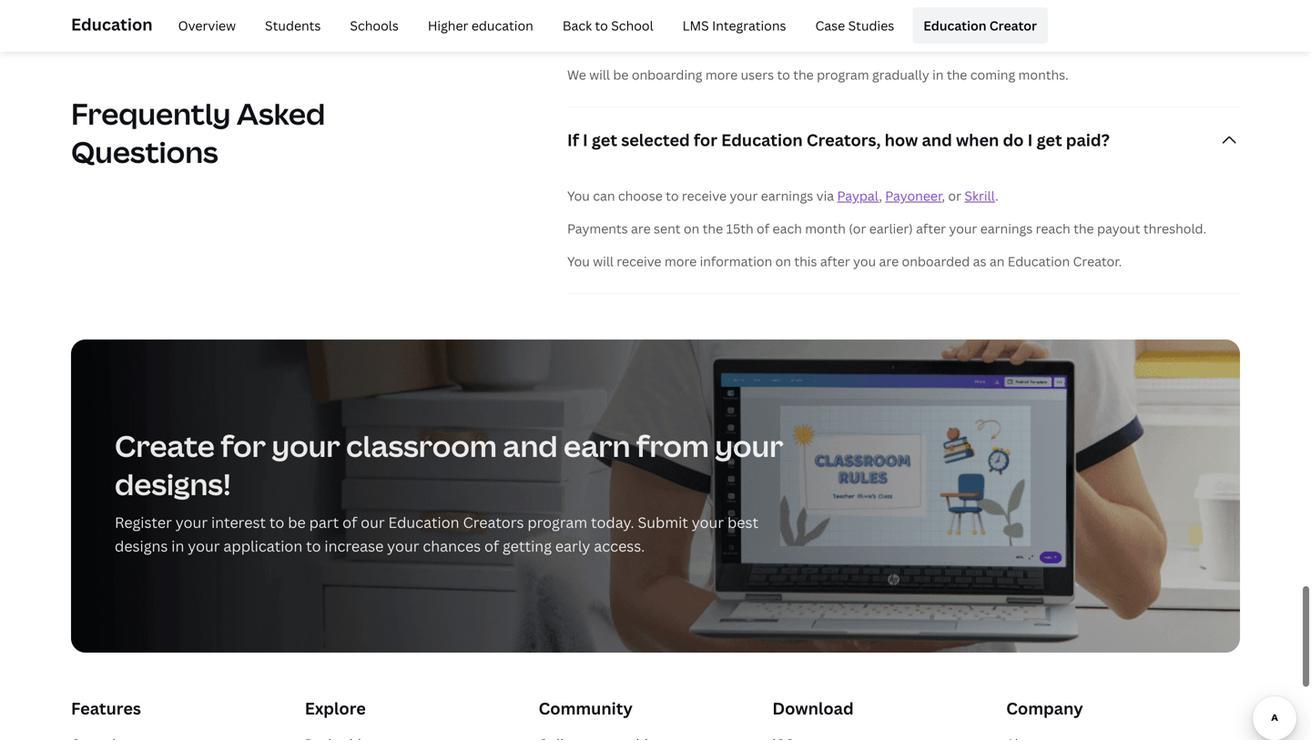 Task type: describe. For each thing, give the bounding box(es) containing it.
group
[[1090, 13, 1126, 31]]

the left 15th
[[703, 220, 723, 237]]

earn
[[564, 426, 631, 466]]

and inside create for your classroom and earn from your designs! register your interest to be part of our education creators program today. submit your best designs in your application to increase your chances of getting early access.
[[503, 426, 558, 466]]

education inside create for your classroom and earn from your designs! register your interest to be part of our education creators program today. submit your best designs in your application to increase your chances of getting early access.
[[388, 513, 459, 532]]

higher
[[428, 17, 468, 34]]

to right months
[[839, 33, 852, 51]]

for inside create for your classroom and earn from your designs! register your interest to be part of our education creators program today. submit your best designs in your application to increase your chances of getting early access.
[[221, 426, 266, 466]]

months
[[789, 33, 836, 51]]

2 with from the left
[[1014, 13, 1041, 31]]

our
[[361, 513, 385, 532]]

on inside the kindly note that we are currently experimenting with education creators with a small group of early adopters. hence, it may take up to a couple of months to be signed on as an education creator.
[[917, 33, 933, 51]]

from
[[636, 426, 709, 466]]

download
[[773, 698, 854, 720]]

threshold.
[[1144, 220, 1207, 237]]

can
[[593, 187, 615, 205]]

and inside dropdown button
[[922, 129, 952, 151]]

currently
[[712, 13, 769, 31]]

via
[[817, 187, 834, 205]]

of right group
[[1129, 13, 1142, 31]]

your up the part
[[272, 426, 340, 466]]

payments are sent on the 15th of each month (or earlier) after your earnings reach the payout threshold.
[[567, 220, 1207, 237]]

to right choose
[[666, 187, 679, 205]]

0 vertical spatial in
[[933, 66, 944, 83]]

paid?
[[1066, 129, 1110, 151]]

1 , from the left
[[879, 187, 882, 205]]

earlier)
[[869, 220, 913, 237]]

be inside the kindly note that we are currently experimenting with education creators with a small group of early adopters. hence, it may take up to a couple of months to be signed on as an education creator.
[[855, 33, 871, 51]]

signed
[[874, 33, 914, 51]]

education creator
[[924, 17, 1037, 34]]

as inside the kindly note that we are currently experimenting with education creators with a small group of early adopters. hence, it may take up to a couple of months to be signed on as an education creator.
[[936, 33, 950, 51]]

sent
[[654, 220, 681, 237]]

explore
[[305, 698, 366, 720]]

designs!
[[115, 465, 231, 504]]

part
[[309, 513, 339, 532]]

this
[[794, 253, 817, 270]]

couple
[[728, 33, 770, 51]]

payoneer
[[885, 187, 942, 205]]

skrill
[[965, 187, 995, 205]]

month
[[805, 220, 846, 237]]

application
[[223, 536, 303, 556]]

hence,
[[567, 33, 610, 51]]

we
[[567, 66, 586, 83]]

to right users
[[777, 66, 790, 83]]

interest
[[211, 513, 266, 532]]

school
[[611, 17, 654, 34]]

you for you can choose to receive your earnings via paypal , payoneer , or skrill .
[[567, 187, 590, 205]]

0 vertical spatial after
[[916, 220, 946, 237]]

may
[[625, 33, 651, 51]]

that
[[640, 13, 666, 31]]

0 horizontal spatial more
[[665, 253, 697, 270]]

to down the part
[[306, 536, 321, 556]]

1 with from the left
[[863, 13, 890, 31]]

1 horizontal spatial be
[[613, 66, 629, 83]]

if i get selected for education creators, how and when do i get paid?
[[567, 129, 1110, 151]]

questions
[[71, 132, 218, 172]]

chances
[[423, 536, 481, 556]]

case
[[815, 17, 845, 34]]

selected
[[621, 129, 690, 151]]

2 i from the left
[[1028, 129, 1033, 151]]

payoneer link
[[885, 187, 942, 205]]

adopters.
[[1179, 13, 1238, 31]]

integrations
[[712, 17, 786, 34]]

classroom
[[346, 426, 497, 466]]

increase
[[325, 536, 384, 556]]

1 vertical spatial earnings
[[980, 220, 1033, 237]]

0 horizontal spatial a
[[718, 33, 725, 51]]

features
[[71, 698, 141, 720]]

2 get from the left
[[1037, 129, 1062, 151]]

you will receive more information on this after you are onboarded as an education creator.
[[567, 253, 1122, 270]]

payments
[[567, 220, 628, 237]]

create for your classroom and earn from your designs! register your interest to be part of our education creators program today. submit your best designs in your application to increase your chances of getting early access.
[[115, 426, 784, 556]]

1 vertical spatial receive
[[617, 253, 662, 270]]

education inside dropdown button
[[721, 129, 803, 151]]

0 horizontal spatial are
[[631, 220, 651, 237]]

of left the getting
[[484, 536, 499, 556]]

0 vertical spatial receive
[[682, 187, 727, 205]]

of right couple
[[773, 33, 786, 51]]

take
[[654, 33, 680, 51]]

you can choose to receive your earnings via paypal , payoneer , or skrill .
[[567, 187, 999, 205]]

early inside the kindly note that we are currently experimenting with education creators with a small group of early adopters. hence, it may take up to a couple of months to be signed on as an education creator.
[[1145, 13, 1176, 31]]

skrill link
[[965, 187, 995, 205]]

for inside dropdown button
[[694, 129, 718, 151]]

education creator link
[[913, 7, 1048, 44]]

do
[[1003, 129, 1024, 151]]

students link
[[254, 7, 332, 44]]

asked
[[237, 94, 325, 133]]

0 vertical spatial earnings
[[761, 187, 813, 205]]

frequently
[[71, 94, 231, 133]]

reach
[[1036, 220, 1071, 237]]

early inside create for your classroom and earn from your designs! register your interest to be part of our education creators program today. submit your best designs in your application to increase your chances of getting early access.
[[555, 536, 590, 556]]

be inside create for your classroom and earn from your designs! register your interest to be part of our education creators program today. submit your best designs in your application to increase your chances of getting early access.
[[288, 513, 306, 532]]

to right up
[[702, 33, 715, 51]]

onboarding
[[632, 66, 703, 83]]

coming
[[971, 66, 1015, 83]]

1 vertical spatial as
[[973, 253, 987, 270]]

designs
[[115, 536, 168, 556]]

overview link
[[167, 7, 247, 44]]

when
[[956, 129, 999, 151]]

it
[[613, 33, 621, 51]]

today.
[[591, 513, 634, 532]]

access.
[[594, 536, 645, 556]]

up
[[683, 33, 699, 51]]



Task type: vqa. For each thing, say whether or not it's contained in the screenshot.
gradually
yes



Task type: locate. For each thing, give the bounding box(es) containing it.
1 horizontal spatial after
[[916, 220, 946, 237]]

1 horizontal spatial are
[[689, 13, 709, 31]]

1 vertical spatial program
[[528, 513, 587, 532]]

experimenting
[[772, 13, 860, 31]]

you
[[853, 253, 876, 270]]

2 you from the top
[[567, 253, 590, 270]]

get right if
[[592, 129, 617, 151]]

1 horizontal spatial as
[[973, 253, 987, 270]]

1 horizontal spatial a
[[1044, 13, 1051, 31]]

2 horizontal spatial on
[[917, 33, 933, 51]]

0 horizontal spatial in
[[171, 536, 184, 556]]

to up application
[[269, 513, 284, 532]]

0 horizontal spatial earnings
[[761, 187, 813, 205]]

your left chances
[[387, 536, 419, 556]]

get right do
[[1037, 129, 1062, 151]]

your down the or
[[949, 220, 977, 237]]

on right sent
[[684, 220, 700, 237]]

0 horizontal spatial ,
[[879, 187, 882, 205]]

of right 15th
[[757, 220, 770, 237]]

for right selected
[[694, 129, 718, 151]]

, left the or
[[942, 187, 945, 205]]

2 , from the left
[[942, 187, 945, 205]]

if
[[567, 129, 579, 151]]

create
[[115, 426, 215, 466]]

your up 15th
[[730, 187, 758, 205]]

1 i from the left
[[583, 129, 588, 151]]

as right signed
[[936, 33, 950, 51]]

1 vertical spatial be
[[613, 66, 629, 83]]

an inside the kindly note that we are currently experimenting with education creators with a small group of early adopters. hence, it may take up to a couple of months to be signed on as an education creator.
[[953, 33, 968, 51]]

0 vertical spatial a
[[1044, 13, 1051, 31]]

1 vertical spatial on
[[684, 220, 700, 237]]

the
[[793, 66, 814, 83], [947, 66, 967, 83], [703, 220, 723, 237], [1074, 220, 1094, 237]]

15th
[[726, 220, 754, 237]]

0 horizontal spatial on
[[684, 220, 700, 237]]

for up the interest
[[221, 426, 266, 466]]

your
[[730, 187, 758, 205], [949, 220, 977, 237], [272, 426, 340, 466], [715, 426, 784, 466], [176, 513, 208, 532], [692, 513, 724, 532], [188, 536, 220, 556], [387, 536, 419, 556]]

the down months
[[793, 66, 814, 83]]

with up signed
[[863, 13, 890, 31]]

0 vertical spatial program
[[817, 66, 869, 83]]

1 horizontal spatial get
[[1037, 129, 1062, 151]]

1 horizontal spatial earnings
[[980, 220, 1033, 237]]

a left small
[[1044, 13, 1051, 31]]

in right designs
[[171, 536, 184, 556]]

to
[[595, 17, 608, 34], [702, 33, 715, 51], [839, 33, 852, 51], [777, 66, 790, 83], [666, 187, 679, 205], [269, 513, 284, 532], [306, 536, 321, 556]]

creators inside create for your classroom and earn from your designs! register your interest to be part of our education creators program today. submit your best designs in your application to increase your chances of getting early access.
[[463, 513, 524, 532]]

1 vertical spatial are
[[631, 220, 651, 237]]

program up the getting
[[528, 513, 587, 532]]

students
[[265, 17, 321, 34]]

.
[[995, 187, 999, 205]]

with
[[863, 13, 890, 31], [1014, 13, 1041, 31]]

are inside the kindly note that we are currently experimenting with education creators with a small group of early adopters. hence, it may take up to a couple of months to be signed on as an education creator.
[[689, 13, 709, 31]]

1 horizontal spatial an
[[990, 253, 1005, 270]]

how
[[885, 129, 918, 151]]

0 vertical spatial creators
[[958, 13, 1011, 31]]

1 horizontal spatial more
[[706, 66, 738, 83]]

0 horizontal spatial an
[[953, 33, 968, 51]]

receive down sent
[[617, 253, 662, 270]]

for
[[694, 129, 718, 151], [221, 426, 266, 466]]

early left adopters.
[[1145, 13, 1176, 31]]

gradually
[[872, 66, 929, 83]]

1 horizontal spatial for
[[694, 129, 718, 151]]

0 vertical spatial are
[[689, 13, 709, 31]]

0 horizontal spatial early
[[555, 536, 590, 556]]

will down payments
[[593, 253, 614, 270]]

0 horizontal spatial for
[[221, 426, 266, 466]]

1 vertical spatial will
[[593, 253, 614, 270]]

creators inside the kindly note that we are currently experimenting with education creators with a small group of early adopters. hence, it may take up to a couple of months to be signed on as an education creator.
[[958, 13, 1011, 31]]

getting
[[503, 536, 552, 556]]

as
[[936, 33, 950, 51], [973, 253, 987, 270]]

on
[[917, 33, 933, 51], [684, 220, 700, 237], [776, 253, 791, 270]]

kindly
[[567, 13, 606, 31]]

1 you from the top
[[567, 187, 590, 205]]

each
[[773, 220, 802, 237]]

case studies
[[815, 17, 894, 34]]

lms integrations
[[683, 17, 786, 34]]

we will be onboarding more users to the program gradually in the coming months.
[[567, 66, 1069, 83]]

1 horizontal spatial early
[[1145, 13, 1176, 31]]

0 vertical spatial you
[[567, 187, 590, 205]]

0 vertical spatial creator.
[[1036, 33, 1085, 51]]

0 horizontal spatial after
[[820, 253, 850, 270]]

back
[[563, 17, 592, 34]]

more left users
[[706, 66, 738, 83]]

your down the interest
[[188, 536, 220, 556]]

be left signed
[[855, 33, 871, 51]]

if i get selected for education creators, how and when do i get paid? button
[[567, 108, 1240, 173]]

i
[[583, 129, 588, 151], [1028, 129, 1033, 151]]

your left best
[[692, 513, 724, 532]]

1 vertical spatial a
[[718, 33, 725, 51]]

0 horizontal spatial and
[[503, 426, 558, 466]]

1 horizontal spatial on
[[776, 253, 791, 270]]

will right 'we'
[[589, 66, 610, 83]]

1 vertical spatial in
[[171, 536, 184, 556]]

users
[[741, 66, 774, 83]]

1 vertical spatial an
[[990, 253, 1005, 270]]

2 horizontal spatial be
[[855, 33, 871, 51]]

0 horizontal spatial receive
[[617, 253, 662, 270]]

studies
[[848, 17, 894, 34]]

(or
[[849, 220, 866, 237]]

a down the currently
[[718, 33, 725, 51]]

an left creator
[[953, 33, 968, 51]]

0 vertical spatial and
[[922, 129, 952, 151]]

we
[[669, 13, 686, 31]]

menu bar containing overview
[[160, 7, 1048, 44]]

0 vertical spatial on
[[917, 33, 933, 51]]

will for we
[[589, 66, 610, 83]]

small
[[1054, 13, 1087, 31]]

creator
[[990, 17, 1037, 34]]

schools
[[350, 17, 399, 34]]

frequently asked questions
[[71, 94, 325, 172]]

more down sent
[[665, 253, 697, 270]]

onboarded
[[902, 253, 970, 270]]

1 vertical spatial more
[[665, 253, 697, 270]]

1 horizontal spatial i
[[1028, 129, 1033, 151]]

lms integrations link
[[672, 7, 797, 44]]

to inside back to school link
[[595, 17, 608, 34]]

the left coming
[[947, 66, 967, 83]]

1 horizontal spatial with
[[1014, 13, 1041, 31]]

be
[[855, 33, 871, 51], [613, 66, 629, 83], [288, 513, 306, 532]]

be down it at the top
[[613, 66, 629, 83]]

lms
[[683, 17, 709, 34]]

and right how
[[922, 129, 952, 151]]

kindly note that we are currently experimenting with education creators with a small group of early adopters. hence, it may take up to a couple of months to be signed on as an education creator.
[[567, 13, 1238, 51]]

1 horizontal spatial and
[[922, 129, 952, 151]]

of left our
[[343, 513, 357, 532]]

or
[[948, 187, 962, 205]]

1 vertical spatial early
[[555, 536, 590, 556]]

be left the part
[[288, 513, 306, 532]]

menu bar
[[160, 7, 1048, 44]]

1 vertical spatial creators
[[463, 513, 524, 532]]

1 get from the left
[[592, 129, 617, 151]]

paypal link
[[837, 187, 879, 205]]

earnings down .
[[980, 220, 1033, 237]]

i right do
[[1028, 129, 1033, 151]]

creators,
[[807, 129, 881, 151]]

0 horizontal spatial creators
[[463, 513, 524, 532]]

i right if
[[583, 129, 588, 151]]

1 horizontal spatial program
[[817, 66, 869, 83]]

0 horizontal spatial as
[[936, 33, 950, 51]]

1 vertical spatial after
[[820, 253, 850, 270]]

0 vertical spatial as
[[936, 33, 950, 51]]

0 horizontal spatial be
[[288, 513, 306, 532]]

as right onboarded
[[973, 253, 987, 270]]

on right signed
[[917, 33, 933, 51]]

with left small
[[1014, 13, 1041, 31]]

1 vertical spatial and
[[503, 426, 558, 466]]

case studies link
[[805, 7, 905, 44]]

you left can
[[567, 187, 590, 205]]

1 horizontal spatial receive
[[682, 187, 727, 205]]

more
[[706, 66, 738, 83], [665, 253, 697, 270]]

get
[[592, 129, 617, 151], [1037, 129, 1062, 151]]

after left you
[[820, 253, 850, 270]]

creators up coming
[[958, 13, 1011, 31]]

0 vertical spatial be
[[855, 33, 871, 51]]

register
[[115, 513, 172, 532]]

are right you
[[879, 253, 899, 270]]

best
[[728, 513, 759, 532]]

you
[[567, 187, 590, 205], [567, 253, 590, 270]]

you down payments
[[567, 253, 590, 270]]

2 vertical spatial are
[[879, 253, 899, 270]]

,
[[879, 187, 882, 205], [942, 187, 945, 205]]

back to school
[[563, 17, 654, 34]]

0 vertical spatial early
[[1145, 13, 1176, 31]]

creators up the getting
[[463, 513, 524, 532]]

and left earn
[[503, 426, 558, 466]]

early
[[1145, 13, 1176, 31], [555, 536, 590, 556]]

company
[[1006, 698, 1083, 720]]

program down months
[[817, 66, 869, 83]]

0 horizontal spatial i
[[583, 129, 588, 151]]

to left note
[[595, 17, 608, 34]]

are left sent
[[631, 220, 651, 237]]

higher education link
[[417, 7, 544, 44]]

0 horizontal spatial with
[[863, 13, 890, 31]]

receive up 15th
[[682, 187, 727, 205]]

choose
[[618, 187, 663, 205]]

0 vertical spatial for
[[694, 129, 718, 151]]

information
[[700, 253, 772, 270]]

your right from
[[715, 426, 784, 466]]

an right onboarded
[[990, 253, 1005, 270]]

2 vertical spatial be
[[288, 513, 306, 532]]

on left this
[[776, 253, 791, 270]]

2 horizontal spatial are
[[879, 253, 899, 270]]

creator. inside the kindly note that we are currently experimenting with education creators with a small group of early adopters. hence, it may take up to a couple of months to be signed on as an education creator.
[[1036, 33, 1085, 51]]

1 vertical spatial you
[[567, 253, 590, 270]]

early right the getting
[[555, 536, 590, 556]]

0 vertical spatial an
[[953, 33, 968, 51]]

higher education
[[428, 17, 533, 34]]

in right gradually
[[933, 66, 944, 83]]

creator. down payout
[[1073, 253, 1122, 270]]

earnings
[[761, 187, 813, 205], [980, 220, 1033, 237]]

in
[[933, 66, 944, 83], [171, 536, 184, 556]]

note
[[609, 13, 637, 31]]

after
[[916, 220, 946, 237], [820, 253, 850, 270]]

2 vertical spatial on
[[776, 253, 791, 270]]

1 horizontal spatial creators
[[958, 13, 1011, 31]]

in inside create for your classroom and earn from your designs! register your interest to be part of our education creators program today. submit your best designs in your application to increase your chances of getting early access.
[[171, 536, 184, 556]]

1 vertical spatial for
[[221, 426, 266, 466]]

0 vertical spatial more
[[706, 66, 738, 83]]

1 horizontal spatial ,
[[942, 187, 945, 205]]

the right reach
[[1074, 220, 1094, 237]]

schools link
[[339, 7, 410, 44]]

0 horizontal spatial get
[[592, 129, 617, 151]]

program
[[817, 66, 869, 83], [528, 513, 587, 532]]

education
[[71, 13, 153, 36], [893, 13, 955, 31], [924, 17, 987, 34], [971, 33, 1033, 51], [721, 129, 803, 151], [1008, 253, 1070, 270], [388, 513, 459, 532]]

will for you
[[593, 253, 614, 270]]

creator. down small
[[1036, 33, 1085, 51]]

1 horizontal spatial in
[[933, 66, 944, 83]]

your down designs!
[[176, 513, 208, 532]]

are right 'we'
[[689, 13, 709, 31]]

payout
[[1097, 220, 1141, 237]]

you for you will receive more information on this after you are onboarded as an education creator.
[[567, 253, 590, 270]]

, left payoneer link
[[879, 187, 882, 205]]

0 vertical spatial will
[[589, 66, 610, 83]]

program inside create for your classroom and earn from your designs! register your interest to be part of our education creators program today. submit your best designs in your application to increase your chances of getting early access.
[[528, 513, 587, 532]]

submit
[[638, 513, 688, 532]]

after up onboarded
[[916, 220, 946, 237]]

earnings up each
[[761, 187, 813, 205]]

0 horizontal spatial program
[[528, 513, 587, 532]]

community
[[539, 698, 633, 720]]

education
[[472, 17, 533, 34]]

1 vertical spatial creator.
[[1073, 253, 1122, 270]]



